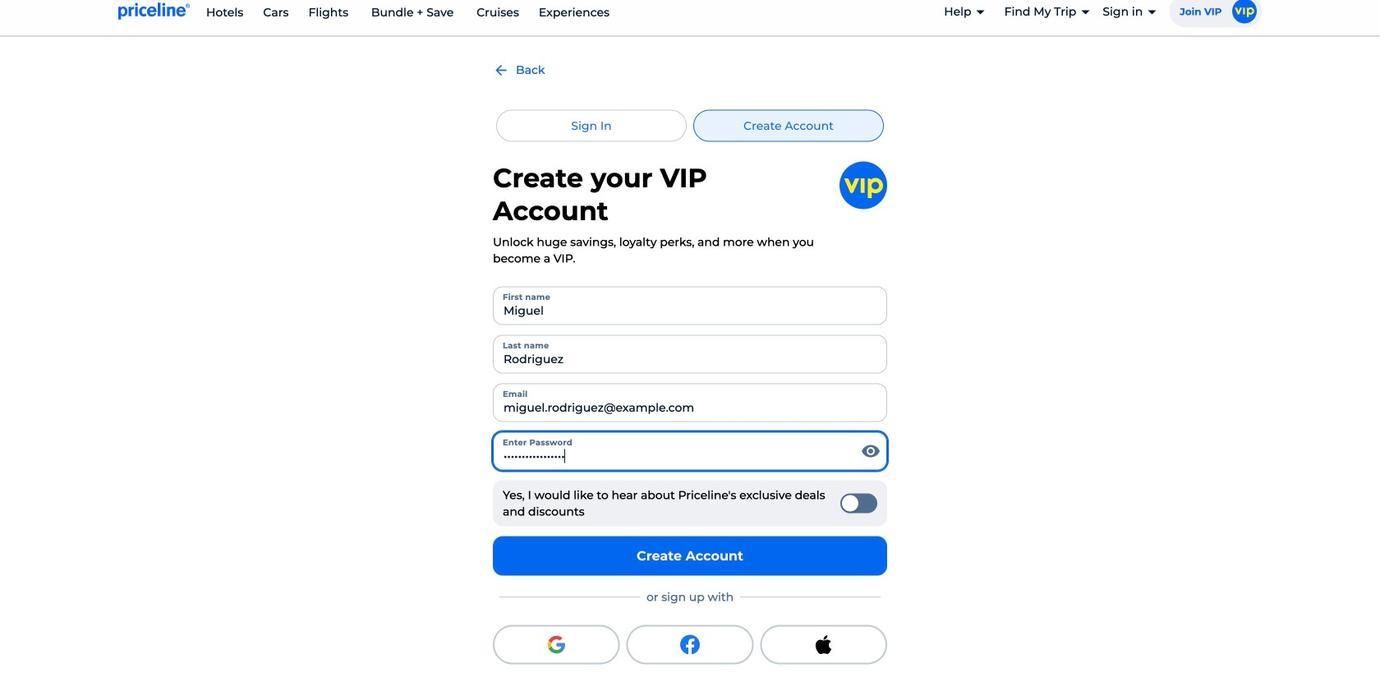 Task type: locate. For each thing, give the bounding box(es) containing it.
First name text field
[[493, 286, 887, 325]]

vip logo image
[[840, 161, 887, 209]]

tab list
[[493, 110, 887, 142]]

Enter Password password field
[[493, 432, 887, 470]]

vip badge icon image
[[1233, 0, 1257, 23]]

sign in with apple image
[[814, 635, 834, 654]]



Task type: describe. For each thing, give the bounding box(es) containing it.
priceline.com home image
[[118, 2, 190, 20]]

sign in with facebook image
[[680, 635, 700, 654]]

sign in with google image
[[547, 635, 566, 654]]

Email text field
[[493, 383, 887, 422]]

Last name text field
[[493, 335, 887, 373]]



Task type: vqa. For each thing, say whether or not it's contained in the screenshot.
Sign in with Google image
yes



